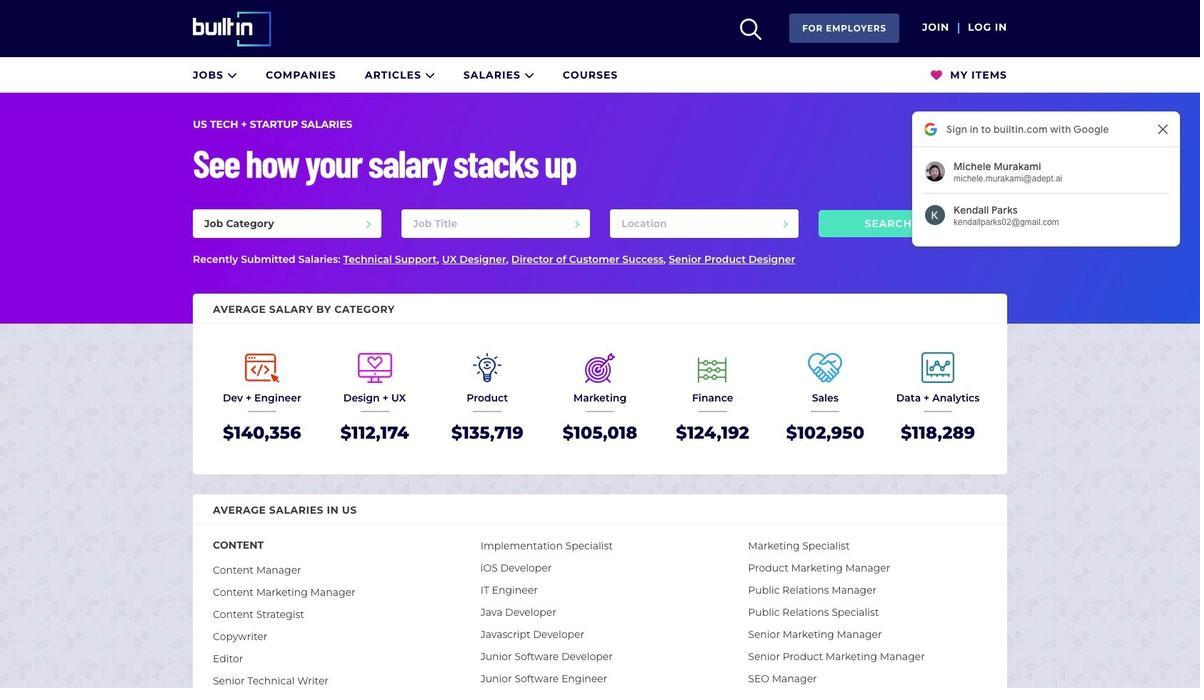 Task type: describe. For each thing, give the bounding box(es) containing it.
built in national image
[[193, 11, 292, 46]]



Task type: locate. For each thing, give the bounding box(es) containing it.
icon image
[[740, 19, 762, 40], [931, 69, 943, 81], [227, 70, 237, 80], [425, 70, 435, 80], [524, 70, 534, 80]]



